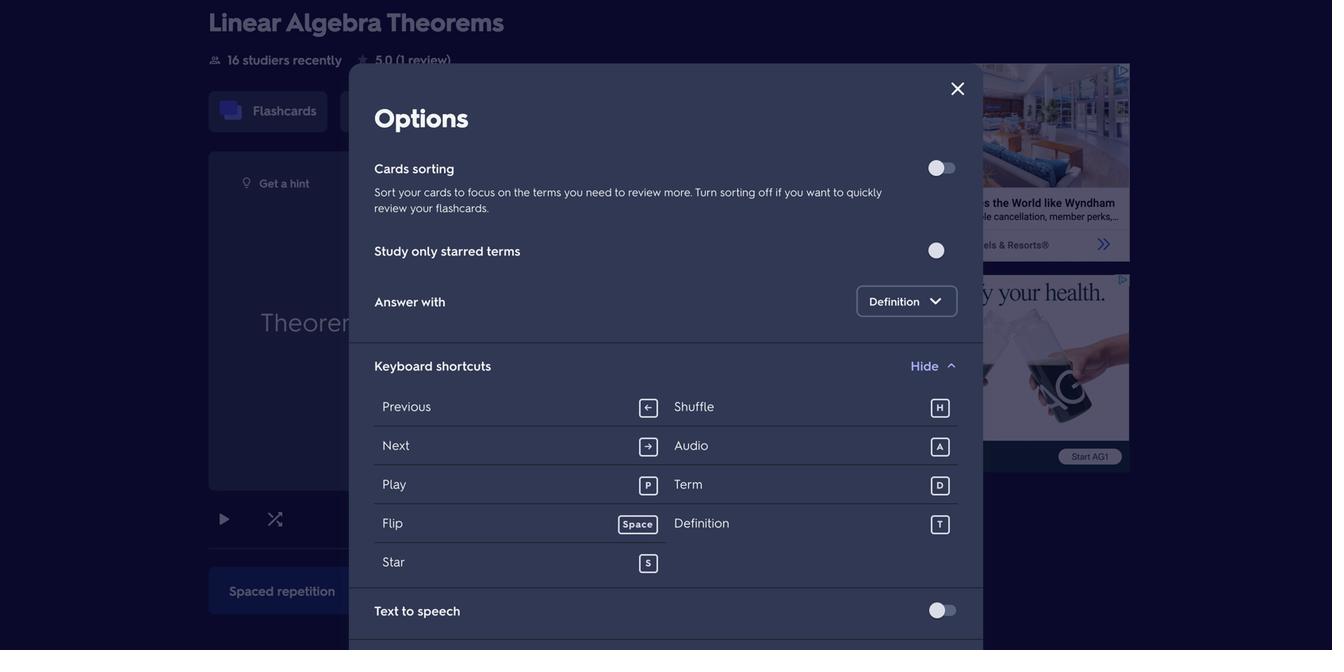 Task type: vqa. For each thing, say whether or not it's contained in the screenshot.
MORE.
yes



Task type: describe. For each thing, give the bounding box(es) containing it.
the left next
[[646, 583, 665, 599]]

to up flashcards.
[[454, 185, 465, 199]]

1 vertical spatial review
[[374, 201, 407, 215]]

row
[[615, 267, 645, 290]]

sort your cards to focus on the terms you need to review more. turn sorting off if you want to quickly review your flashcards.
[[374, 185, 882, 215]]

if a linear system is consistent, then the solution set contains either (i) a unique solution, when there are no free variables, or (ii) infinitely many solutions, when there is at least one free variable.
[[240, 352, 797, 432]]

5.0 (1 review) button
[[355, 40, 453, 79]]

an
[[736, 239, 755, 262]]

speech
[[418, 603, 461, 619]]

2 horizontal spatial and
[[648, 239, 678, 262]]

definition button
[[857, 286, 958, 317]]

repetition
[[277, 583, 335, 599]]

d
[[937, 479, 945, 491]]

answer
[[374, 293, 418, 310]]

a down lightbulb 'image'
[[240, 211, 249, 233]]

the inside sort your cards to focus on the terms you need to review more. turn sorting off if you want to quickly review your flashcards.
[[514, 185, 530, 199]]

5.0 (1 review)
[[375, 51, 451, 68]]

if up starred
[[463, 211, 472, 233]]

many
[[751, 381, 793, 403]]

0 horizontal spatial and
[[477, 211, 507, 233]]

the inside if a linear system is consistent, then the solution set contains either (i) a unique solution, when there are no free variables, or (ii) infinitely many solutions, when there is at least one free variable.
[[522, 352, 547, 375]]

1 horizontal spatial column
[[675, 211, 733, 233]]

consistent
[[378, 211, 458, 233]]

2 you from the left
[[785, 185, 804, 199]]

lightbulb image
[[240, 177, 253, 189]]

recently
[[293, 51, 342, 68]]

caret up image
[[946, 359, 958, 372]]

the up 'answer'
[[372, 267, 398, 290]]

next
[[668, 583, 694, 599]]

cards
[[424, 185, 452, 199]]

hint
[[290, 176, 310, 190]]

keyboard
[[374, 357, 433, 374]]

either
[[719, 352, 764, 375]]

s
[[646, 557, 652, 569]]

0 vertical spatial free
[[519, 381, 551, 403]]

variable.
[[562, 409, 629, 432]]

text
[[374, 603, 399, 619]]

set
[[620, 352, 643, 375]]

1 horizontal spatial star filled image
[[810, 177, 823, 190]]

0 vertical spatial review
[[629, 185, 661, 199]]

with inside options dialog
[[421, 293, 446, 310]]

spaced repetition
[[229, 583, 335, 599]]

1 horizontal spatial of
[[650, 267, 666, 290]]

a linear system is consistent if and only if the rightmost column of the augmented matrix is not a pivot column - that is, if and only if an echelon form of the augmented matrix has no row of the form [0 ... 0 b] with b nonzero.
[[240, 211, 811, 318]]

to right the text
[[402, 603, 414, 619]]

→
[[644, 440, 654, 453]]

card
[[697, 583, 724, 599]]

0 horizontal spatial terms
[[487, 242, 521, 259]]

contains
[[648, 352, 714, 375]]

only inside options dialog
[[412, 242, 437, 259]]

next
[[382, 437, 410, 453]]

caret down image
[[927, 292, 946, 311]]

0 horizontal spatial sorting
[[413, 160, 455, 177]]

t
[[938, 518, 944, 530]]

star filled image inside the 5.0 (1 review) button
[[356, 53, 369, 66]]

shuffle image
[[266, 510, 285, 529]]

quickly
[[847, 185, 882, 199]]

2:
[[370, 305, 388, 338]]

linear algebra theorems
[[209, 5, 504, 38]]

infinitely
[[680, 381, 746, 403]]

to right need
[[615, 185, 625, 199]]

hide button
[[911, 356, 958, 375]]

-
[[568, 239, 575, 262]]

a right (i)
[[788, 352, 797, 375]]

nonzero.
[[293, 296, 363, 318]]

flip
[[382, 514, 403, 531]]

sound image
[[781, 177, 794, 190]]

linear
[[209, 5, 280, 38]]

not
[[405, 239, 441, 262]]

flashcards
[[253, 102, 317, 119]]

a
[[937, 440, 945, 453]]

system inside the a linear system is consistent if and only if the rightmost column of the augmented matrix is not a pivot column - that is, if and only if an echelon form of the augmented matrix has no row of the form [0 ... 0 b] with b nonzero.
[[303, 211, 357, 233]]

shortcuts
[[436, 357, 491, 374]]

if right is,
[[635, 239, 644, 262]]

term
[[674, 476, 703, 492]]

(i)
[[769, 352, 784, 375]]

play
[[382, 476, 407, 492]]

sorting inside sort your cards to focus on the terms you need to review more. turn sorting off if you want to quickly review your flashcards.
[[720, 185, 756, 199]]

the right the row
[[670, 267, 696, 290]]

study
[[374, 242, 408, 259]]

that
[[580, 239, 610, 262]]

linear inside the a linear system is consistent if and only if the rightmost column of the augmented matrix is not a pivot column - that is, if and only if an echelon form of the augmented matrix has no row of the form [0 ... 0 b] with b nonzero.
[[254, 211, 298, 233]]

16
[[228, 51, 239, 68]]

0 vertical spatial your
[[399, 185, 421, 199]]

uniqueness
[[562, 305, 695, 338]]

close x image
[[949, 79, 968, 98]]

0 horizontal spatial when
[[320, 409, 363, 432]]

1 vertical spatial there
[[367, 409, 408, 432]]

theorem 2: existence and uniqueness theorem
[[260, 305, 803, 338]]

5.0
[[375, 51, 393, 68]]

is down 2:
[[377, 352, 388, 375]]

cards sorting
[[374, 160, 455, 177]]

shuffle
[[674, 398, 715, 415]]

sort
[[374, 185, 396, 199]]

advance to the next card to turn on reviews
[[574, 583, 834, 599]]

solution
[[552, 352, 615, 375]]

or
[[635, 381, 652, 403]]

learn
[[385, 102, 418, 119]]

b]
[[794, 267, 811, 290]]

1 horizontal spatial on
[[770, 583, 786, 599]]

text to speech
[[374, 603, 461, 619]]

to left 'turn'
[[727, 583, 739, 599]]

get a hint
[[259, 176, 310, 190]]

off
[[759, 185, 773, 199]]

turn
[[743, 583, 767, 599]]

reviews
[[789, 583, 834, 599]]

b
[[278, 296, 289, 318]]

close modal element
[[946, 76, 971, 102]]

is,
[[615, 239, 630, 262]]

if inside sort your cards to focus on the terms you need to review more. turn sorting off if you want to quickly review your flashcards.
[[776, 185, 782, 199]]

0 horizontal spatial matrix
[[336, 239, 384, 262]]

flashcards link
[[253, 102, 317, 119]]

1 vertical spatial column
[[504, 239, 563, 262]]



Task type: locate. For each thing, give the bounding box(es) containing it.
are
[[464, 381, 489, 403]]

form left [0
[[700, 267, 738, 290]]

pivot
[[460, 239, 500, 262]]

when down the solution,
[[320, 409, 363, 432]]

on right 'turn'
[[770, 583, 786, 599]]

variables,
[[555, 381, 630, 403]]

theorem 2: existence and uniqueness theorem element
[[240, 196, 823, 447]]

when
[[371, 381, 413, 403], [320, 409, 363, 432]]

(1
[[396, 51, 405, 68]]

h
[[937, 401, 945, 414]]

2 vertical spatial and
[[512, 305, 555, 338]]

and up pivot
[[477, 211, 507, 233]]

the right the then
[[522, 352, 547, 375]]

one
[[491, 409, 521, 432]]

on inside sort your cards to focus on the terms you need to review more. turn sorting off if you want to quickly review your flashcards.
[[498, 185, 511, 199]]

if
[[776, 185, 782, 199], [463, 211, 472, 233], [550, 211, 560, 233], [635, 239, 644, 262], [722, 239, 731, 262]]

[0
[[743, 267, 759, 290]]

1 vertical spatial augmented
[[402, 267, 493, 290]]

form up nonzero.
[[309, 267, 347, 290]]

focus
[[468, 185, 495, 199]]

1 vertical spatial advertisement element
[[892, 274, 1130, 473]]

algebra
[[286, 5, 382, 38]]

cards
[[374, 160, 409, 177]]

definition
[[870, 294, 920, 309], [674, 514, 730, 531]]

0 vertical spatial when
[[371, 381, 413, 403]]

theorem
[[260, 305, 363, 338], [700, 305, 803, 338]]

least
[[449, 409, 486, 432]]

with left b
[[240, 296, 273, 318]]

review up rightmost on the top of the page
[[629, 185, 661, 199]]

system up the solution,
[[318, 352, 372, 375]]

a right 'if'
[[256, 352, 265, 375]]

space
[[623, 518, 654, 530]]

of up nonzero.
[[351, 267, 368, 290]]

of up an
[[738, 211, 755, 233]]

augmented down study only starred terms at the top left
[[402, 267, 493, 290]]

p
[[646, 479, 652, 491]]

free right no
[[519, 381, 551, 403]]

1 horizontal spatial definition
[[870, 294, 920, 309]]

with
[[421, 293, 446, 310], [240, 296, 273, 318]]

if right off
[[776, 185, 782, 199]]

2 advertisement element from the top
[[892, 274, 1130, 473]]

and down has
[[512, 305, 555, 338]]

column down turn
[[675, 211, 733, 233]]

more.
[[665, 185, 693, 199]]

0 vertical spatial sorting
[[413, 160, 455, 177]]

play image
[[215, 510, 234, 529]]

1 horizontal spatial augmented
[[402, 267, 493, 290]]

terms inside sort your cards to focus on the terms you need to review more. turn sorting off if you want to quickly review your flashcards.
[[533, 185, 561, 199]]

augmented
[[240, 239, 331, 262], [402, 267, 493, 290]]

star filled image
[[356, 53, 369, 66], [810, 177, 823, 190]]

you
[[564, 185, 583, 199], [785, 185, 804, 199]]

a right "get"
[[281, 176, 287, 190]]

no
[[494, 381, 515, 403]]

learn link
[[385, 102, 418, 119]]

of right the row
[[650, 267, 666, 290]]

at
[[429, 409, 444, 432]]

1 vertical spatial free
[[526, 409, 558, 432]]

options dialog
[[349, 63, 984, 651]]

with inside the a linear system is consistent if and only if the rightmost column of the augmented matrix is not a pivot column - that is, if and only if an echelon form of the augmented matrix has no row of the form [0 ... 0 b] with b nonzero.
[[240, 296, 273, 318]]

the right the focus
[[514, 185, 530, 199]]

0 vertical spatial linear
[[254, 211, 298, 233]]

0 vertical spatial augmented
[[240, 239, 331, 262]]

1 form from the left
[[309, 267, 347, 290]]

if
[[240, 352, 251, 375]]

system down hint
[[303, 211, 357, 233]]

1 horizontal spatial and
[[512, 305, 555, 338]]

want
[[807, 185, 831, 199]]

solution,
[[299, 381, 366, 403]]

0 horizontal spatial augmented
[[240, 239, 331, 262]]

set info footer
[[209, 647, 854, 651]]

system
[[303, 211, 357, 233], [318, 352, 372, 375]]

theorems
[[387, 5, 504, 38]]

to
[[454, 185, 465, 199], [615, 185, 625, 199], [834, 185, 844, 199], [630, 583, 643, 599], [727, 583, 739, 599], [402, 603, 414, 619]]

0 vertical spatial on
[[498, 185, 511, 199]]

studiers
[[243, 51, 290, 68]]

0 vertical spatial terms
[[533, 185, 561, 199]]

your down cards sorting
[[399, 185, 421, 199]]

unique
[[240, 381, 294, 403]]

0 horizontal spatial star filled image
[[356, 53, 369, 66]]

1 horizontal spatial you
[[785, 185, 804, 199]]

0 vertical spatial system
[[303, 211, 357, 233]]

1 vertical spatial your
[[410, 201, 433, 215]]

previous
[[382, 398, 431, 415]]

0 vertical spatial advertisement element
[[892, 63, 1130, 262]]

0 horizontal spatial of
[[351, 267, 368, 290]]

there up next
[[367, 409, 408, 432]]

1 vertical spatial definition
[[674, 514, 730, 531]]

(ii)
[[657, 381, 675, 403]]

1 vertical spatial star filled image
[[810, 177, 823, 190]]

audio
[[674, 437, 709, 453]]

1 vertical spatial sorting
[[720, 185, 756, 199]]

0 horizontal spatial on
[[498, 185, 511, 199]]

1 horizontal spatial when
[[371, 381, 413, 403]]

answer with
[[374, 293, 446, 310]]

0 horizontal spatial with
[[240, 296, 273, 318]]

you left star filled image
[[785, 185, 804, 199]]

1 vertical spatial on
[[770, 583, 786, 599]]

0
[[780, 267, 790, 290]]

if left an
[[722, 239, 731, 262]]

study only starred terms
[[374, 242, 521, 259]]

...
[[764, 267, 775, 290]]

2 horizontal spatial only
[[683, 239, 717, 262]]

0 vertical spatial matrix
[[336, 239, 384, 262]]

linear inside if a linear system is consistent, then the solution set contains either (i) a unique solution, when there are no free variables, or (ii) infinitely many solutions, when there is at least one free variable.
[[269, 352, 313, 375]]

free right one
[[526, 409, 558, 432]]

1 vertical spatial matrix
[[498, 267, 546, 290]]

star filled image
[[810, 177, 823, 190]]

0 vertical spatial and
[[477, 211, 507, 233]]

terms left need
[[533, 185, 561, 199]]

keyboard shortcuts
[[374, 357, 491, 374]]

is left not at the top left of the page
[[389, 239, 401, 262]]

there down 'keyboard shortcuts'
[[418, 381, 459, 403]]

form
[[309, 267, 347, 290], [700, 267, 738, 290]]

when down keyboard
[[371, 381, 413, 403]]

0 horizontal spatial you
[[564, 185, 583, 199]]

to right the want at the top right of page
[[834, 185, 844, 199]]

1 horizontal spatial theorem
[[700, 305, 803, 338]]

is left at
[[413, 409, 425, 432]]

0 horizontal spatial only
[[412, 242, 437, 259]]

1 theorem from the left
[[260, 305, 363, 338]]

0 vertical spatial definition
[[870, 294, 920, 309]]

solutions,
[[240, 409, 315, 432]]

1 horizontal spatial there
[[418, 381, 459, 403]]

terms right starred
[[487, 242, 521, 259]]

system inside if a linear system is consistent, then the solution set contains either (i) a unique solution, when there are no free variables, or (ii) infinitely many solutions, when there is at least one free variable.
[[318, 352, 372, 375]]

review
[[629, 185, 661, 199], [374, 201, 407, 215]]

matrix up 'answer'
[[336, 239, 384, 262]]

2 theorem from the left
[[700, 305, 803, 338]]

1 horizontal spatial terms
[[533, 185, 561, 199]]

1 vertical spatial terms
[[487, 242, 521, 259]]

1 horizontal spatial review
[[629, 185, 661, 199]]

if up has
[[550, 211, 560, 233]]

on
[[498, 185, 511, 199], [770, 583, 786, 599]]

advance
[[574, 583, 627, 599]]

2 form from the left
[[700, 267, 738, 290]]

you left need
[[564, 185, 583, 199]]

1 horizontal spatial form
[[700, 267, 738, 290]]

1 horizontal spatial matrix
[[498, 267, 546, 290]]

linear up unique
[[269, 352, 313, 375]]

0 horizontal spatial form
[[309, 267, 347, 290]]

definition down term
[[674, 514, 730, 531]]

definition left caret down icon
[[870, 294, 920, 309]]

your down "cards"
[[410, 201, 433, 215]]

star filled image right sound image
[[810, 177, 823, 190]]

1 vertical spatial linear
[[269, 352, 313, 375]]

star
[[382, 553, 405, 570]]

augmented up echelon
[[240, 239, 331, 262]]

0 vertical spatial column
[[675, 211, 733, 233]]

sorting up "cards"
[[413, 160, 455, 177]]

turn
[[695, 185, 717, 199]]

0 horizontal spatial theorem
[[260, 305, 363, 338]]

only
[[511, 211, 545, 233], [683, 239, 717, 262], [412, 242, 437, 259]]

is left consistent
[[362, 211, 373, 233]]

a linear system is consistent if and only if the rightmost column of the augmented matrix is not a pivot column - that is, if and only if an echelon form of the augmented matrix has no row of the form [0 ... 0 b] with b nonzero. 

if a linear system is consistent, then the solution set contains either (i) a unique solution, when there are no free variables, or (ii) infinitely many solutions, when there is at least one free variable. element
[[240, 196, 823, 447]]

theorem down echelon
[[260, 305, 363, 338]]

need
[[586, 185, 612, 199]]

1 horizontal spatial sorting
[[720, 185, 756, 199]]

on right the focus
[[498, 185, 511, 199]]

1 horizontal spatial only
[[511, 211, 545, 233]]

1 horizontal spatial with
[[421, 293, 446, 310]]

spaced
[[229, 583, 274, 599]]

sorting left off
[[720, 185, 756, 199]]

hide
[[911, 357, 939, 374]]

advertisement element
[[892, 63, 1130, 262], [892, 274, 1130, 473]]

1 you from the left
[[564, 185, 583, 199]]

and inside theorem 2: existence and uniqueness theorem element
[[512, 305, 555, 338]]

a right not at the top left of the page
[[446, 239, 455, 262]]

consistent,
[[393, 352, 478, 375]]

the up -
[[564, 211, 590, 233]]

terms
[[533, 185, 561, 199], [487, 242, 521, 259]]

1 vertical spatial and
[[648, 239, 678, 262]]

echelon
[[240, 267, 305, 290]]

sorting
[[413, 160, 455, 177], [720, 185, 756, 199]]

to right advance
[[630, 583, 643, 599]]

0 horizontal spatial definition
[[674, 514, 730, 531]]

theorem down [0
[[700, 305, 803, 338]]

1 vertical spatial when
[[320, 409, 363, 432]]

there
[[418, 381, 459, 403], [367, 409, 408, 432]]

matrix left has
[[498, 267, 546, 290]]

free
[[519, 381, 551, 403], [526, 409, 558, 432]]

column left -
[[504, 239, 563, 262]]

0 horizontal spatial column
[[504, 239, 563, 262]]

2 horizontal spatial of
[[738, 211, 755, 233]]

review down sort
[[374, 201, 407, 215]]

with right 'answer'
[[421, 293, 446, 310]]

no
[[582, 267, 610, 290]]

definition inside dropdown button
[[870, 294, 920, 309]]

get
[[259, 176, 278, 190]]

the down off
[[759, 211, 784, 233]]

0 horizontal spatial there
[[367, 409, 408, 432]]

has
[[551, 267, 578, 290]]

a
[[281, 176, 287, 190], [240, 211, 249, 233], [446, 239, 455, 262], [256, 352, 265, 375], [788, 352, 797, 375]]

0 horizontal spatial review
[[374, 201, 407, 215]]

1 advertisement element from the top
[[892, 63, 1130, 262]]

0 vertical spatial there
[[418, 381, 459, 403]]

16 studiers recently
[[228, 51, 342, 68]]

then
[[482, 352, 517, 375]]

star filled image left 5.0
[[356, 53, 369, 66]]

starred
[[441, 242, 484, 259]]

existence
[[396, 305, 505, 338]]

0 vertical spatial star filled image
[[356, 53, 369, 66]]

1 vertical spatial system
[[318, 352, 372, 375]]

linear down "get"
[[254, 211, 298, 233]]

and right is,
[[648, 239, 678, 262]]



